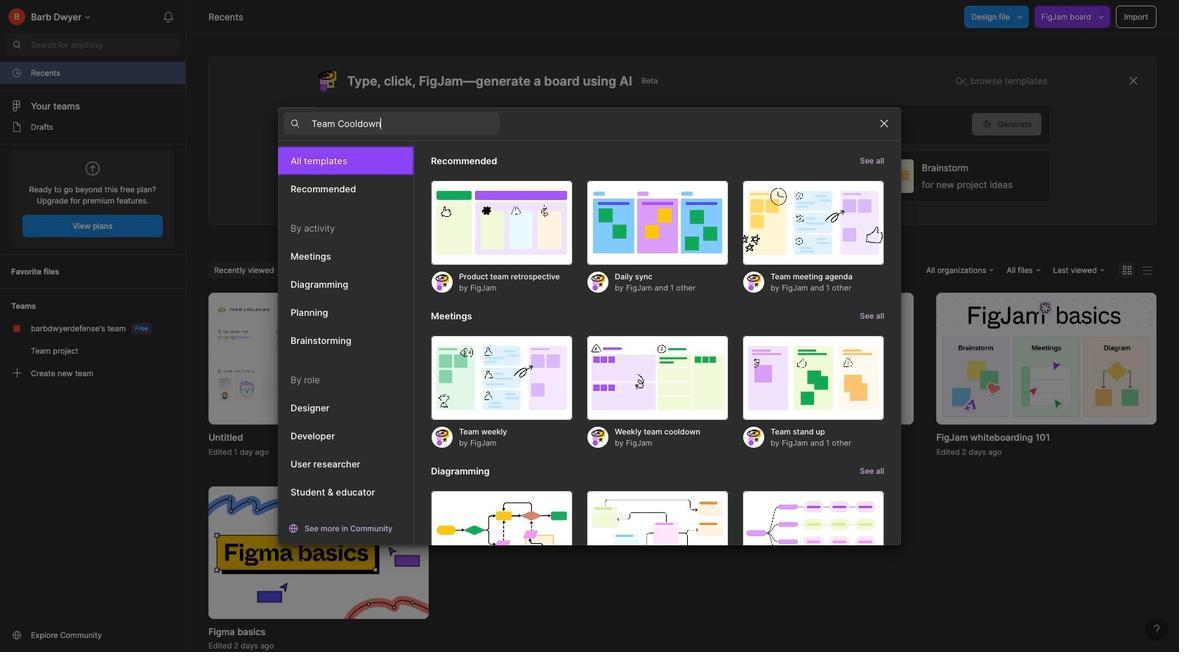 Task type: vqa. For each thing, say whether or not it's contained in the screenshot.
Select Zoom Level icon
no



Task type: locate. For each thing, give the bounding box(es) containing it.
team stand up image
[[743, 335, 885, 421]]

dialog
[[278, 107, 902, 604]]

Search for anything text field
[[31, 39, 180, 51]]

diagram basics image
[[431, 491, 573, 576]]

file thumbnail image
[[694, 293, 914, 425], [937, 293, 1157, 425], [216, 302, 422, 416], [458, 302, 665, 416], [209, 487, 429, 619]]

bell 32 image
[[157, 6, 180, 28]]

weekly team cooldown image
[[587, 335, 729, 421]]

product team retrospective image
[[431, 180, 573, 265]]

page 16 image
[[11, 121, 22, 133]]

Ex: A weekly team meeting, starting with an ice breaker field
[[316, 105, 972, 144]]

community 16 image
[[11, 630, 22, 641]]

recent 16 image
[[11, 67, 22, 79]]



Task type: describe. For each thing, give the bounding box(es) containing it.
mindmap image
[[743, 491, 885, 576]]

team meeting agenda image
[[743, 180, 885, 265]]

daily sync image
[[587, 180, 729, 265]]

uml diagram image
[[587, 491, 729, 576]]

search 32 image
[[6, 34, 28, 56]]

team weekly image
[[431, 335, 573, 421]]

Search templates text field
[[312, 115, 500, 132]]



